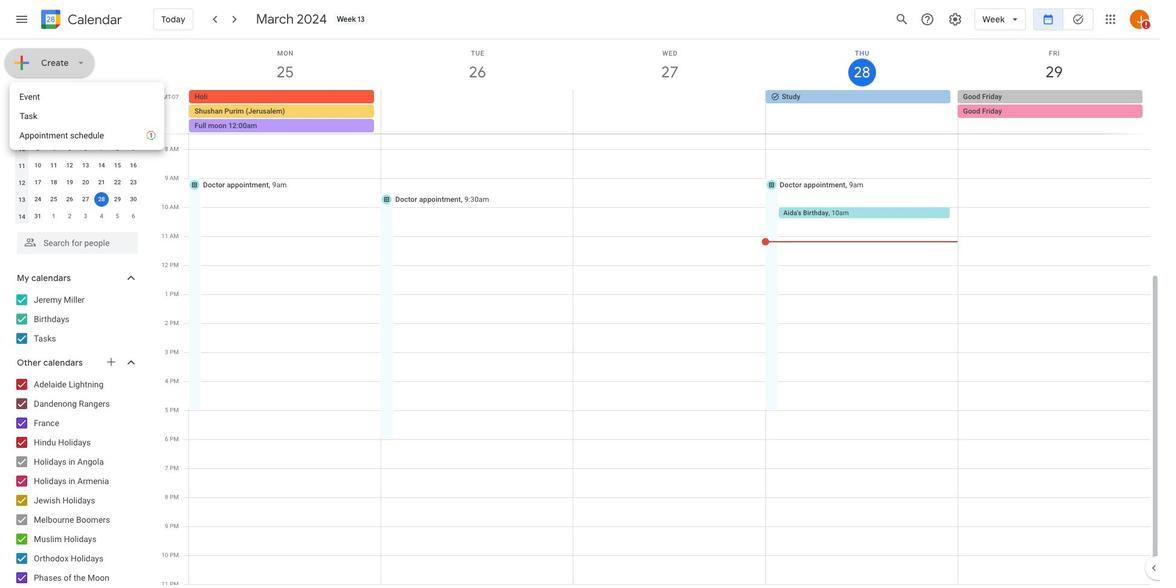 Task type: locate. For each thing, give the bounding box(es) containing it.
april 6 element
[[126, 209, 141, 224]]

february 29 element
[[94, 125, 109, 139]]

Search for people text field
[[24, 232, 131, 254]]

5 element
[[62, 141, 77, 156]]

20 element
[[78, 175, 93, 190]]

12 element
[[62, 158, 77, 173]]

grid
[[155, 39, 1161, 585]]

30 element
[[126, 192, 141, 207]]

cell
[[189, 90, 381, 134], [381, 90, 574, 134], [574, 90, 766, 134], [958, 90, 1151, 134], [94, 191, 110, 208]]

row
[[184, 90, 1161, 134], [14, 106, 141, 123], [14, 123, 141, 140], [14, 140, 141, 157], [14, 157, 141, 174], [14, 174, 141, 191], [14, 191, 141, 208], [14, 208, 141, 225]]

settings menu image
[[949, 12, 963, 27]]

column header
[[14, 106, 30, 123]]

7 element
[[94, 141, 109, 156]]

None search field
[[0, 227, 150, 254]]

april 3 element
[[78, 209, 93, 224]]

row group
[[14, 123, 141, 225]]

heading
[[65, 12, 122, 27]]

heading inside calendar element
[[65, 12, 122, 27]]

24 element
[[31, 192, 45, 207]]

9 element
[[126, 141, 141, 156]]

other calendars list
[[2, 375, 150, 585]]

6 element
[[78, 141, 93, 156]]

april 4 element
[[94, 209, 109, 224]]

23 element
[[126, 175, 141, 190]]

25 element
[[47, 192, 61, 207]]

column header inside march 2024 grid
[[14, 106, 30, 123]]

february 25 element
[[31, 125, 45, 139]]

21 element
[[94, 175, 109, 190]]



Task type: describe. For each thing, give the bounding box(es) containing it.
13 element
[[78, 158, 93, 173]]

22 element
[[110, 175, 125, 190]]

calendar element
[[39, 7, 122, 34]]

17 element
[[31, 175, 45, 190]]

february 26 element
[[47, 125, 61, 139]]

april 1 element
[[47, 209, 61, 224]]

16 element
[[126, 158, 141, 173]]

february 28 element
[[78, 125, 93, 139]]

add other calendars image
[[105, 356, 117, 368]]

10 element
[[31, 158, 45, 173]]

main drawer image
[[15, 12, 29, 27]]

19 element
[[62, 175, 77, 190]]

april 5 element
[[110, 209, 125, 224]]

29 element
[[110, 192, 125, 207]]

14 element
[[94, 158, 109, 173]]

31 element
[[31, 209, 45, 224]]

row group inside march 2024 grid
[[14, 123, 141, 225]]

11 element
[[47, 158, 61, 173]]

26 element
[[62, 192, 77, 207]]

cell inside march 2024 grid
[[94, 191, 110, 208]]

my calendars list
[[2, 290, 150, 348]]

march 2024 grid
[[11, 106, 141, 225]]

15 element
[[110, 158, 125, 173]]

4 element
[[47, 141, 61, 156]]

18 element
[[47, 175, 61, 190]]

february 27 element
[[62, 125, 77, 139]]

3 element
[[31, 141, 45, 156]]

28, today element
[[94, 192, 109, 207]]

april 2 element
[[62, 209, 77, 224]]

27 element
[[78, 192, 93, 207]]

8 element
[[110, 141, 125, 156]]



Task type: vqa. For each thing, say whether or not it's contained in the screenshot.
GMT-
no



